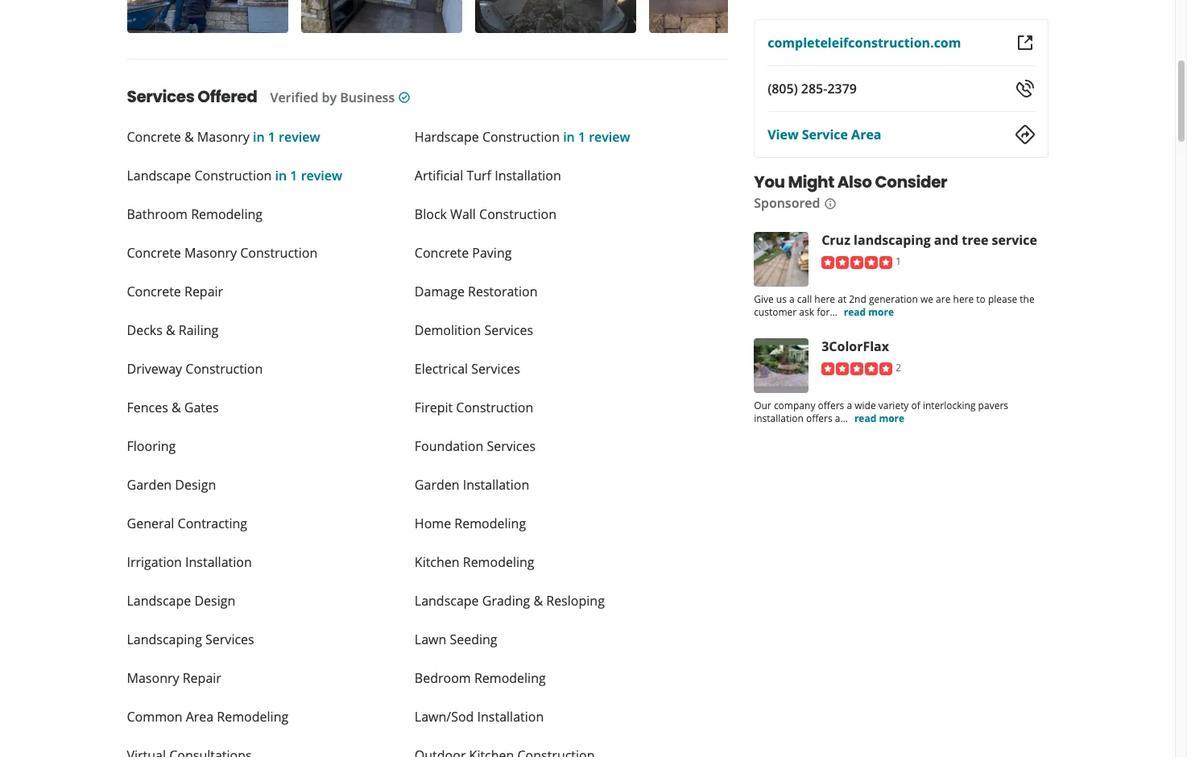 Task type: locate. For each thing, give the bounding box(es) containing it.
installation down contracting
[[185, 554, 252, 572]]

in 1 review link for landscape construction
[[250, 128, 320, 146]]

services offered element
[[101, 59, 729, 758]]

verified by business
[[270, 89, 395, 107]]

construction for driveway construction
[[186, 361, 263, 378]]

0 vertical spatial read
[[844, 305, 866, 319]]

completeleifconstruction.com
[[768, 34, 962, 52]]

here
[[815, 293, 836, 306], [954, 293, 975, 306]]

1 vertical spatial area
[[186, 709, 214, 726]]

0 horizontal spatial here
[[815, 293, 836, 306]]

offers left wide
[[818, 399, 845, 413]]

read more for 3colorflax
[[855, 412, 905, 426]]

decks
[[127, 322, 163, 340]]

0 vertical spatial 5 star rating image
[[822, 256, 893, 269]]

concrete down "bathroom"
[[127, 245, 181, 262]]

installation down bedroom remodeling
[[478, 709, 544, 726]]

remodeling for home remodeling
[[455, 515, 526, 533]]

1 vertical spatial read
[[855, 412, 877, 426]]

pavers
[[979, 399, 1009, 413]]

0 vertical spatial design
[[175, 477, 216, 494]]

a right the us
[[790, 293, 795, 306]]

5 star rating image down 'cruz'
[[822, 256, 893, 269]]

lawn seeding
[[415, 631, 498, 649]]

& down services offered
[[185, 128, 194, 146]]

services
[[127, 86, 195, 108], [485, 322, 534, 340], [472, 361, 521, 378], [487, 438, 536, 456], [206, 631, 254, 649]]

landscape up lawn seeding
[[415, 593, 479, 610]]

here left to
[[954, 293, 975, 306]]

garden up the home
[[415, 477, 460, 494]]

masonry down bathroom remodeling
[[185, 245, 237, 262]]

a…
[[836, 412, 849, 426]]

repair up the common area remodeling
[[183, 670, 222, 688]]

more for 3colorflax
[[880, 412, 905, 426]]

concrete down services offered
[[127, 128, 181, 146]]

irrigation installation
[[127, 554, 252, 572]]

design for garden design
[[175, 477, 216, 494]]

to
[[977, 293, 986, 306]]

grading
[[483, 593, 530, 610]]

in for landscape construction in 1 review
[[275, 167, 287, 185]]

installation
[[754, 412, 804, 426]]

concrete
[[127, 128, 181, 146], [127, 245, 181, 262], [415, 245, 469, 262], [127, 283, 181, 301]]

offers left a… at the right of the page
[[807, 412, 833, 426]]

repair up railing
[[185, 283, 223, 301]]

landscaping
[[127, 631, 202, 649]]

ask
[[800, 305, 815, 319]]

fences & gates
[[127, 399, 219, 417]]

call
[[798, 293, 813, 306]]

2 garden from the left
[[415, 477, 460, 494]]

and
[[935, 231, 959, 249]]

1 horizontal spatial a
[[847, 399, 853, 413]]

lawn
[[415, 631, 447, 649]]

firepit
[[415, 399, 453, 417]]

concrete paving
[[415, 245, 512, 262]]

area
[[852, 126, 882, 143], [186, 709, 214, 726]]

more left of
[[880, 412, 905, 426]]

1 horizontal spatial in
[[275, 167, 287, 185]]

a left wide
[[847, 399, 853, 413]]

area right service
[[852, 126, 882, 143]]

1 vertical spatial repair
[[183, 670, 222, 688]]

paving
[[473, 245, 512, 262]]

masonry
[[197, 128, 250, 146], [185, 245, 237, 262], [127, 670, 179, 688]]

masonry up landscape construction in 1 review
[[197, 128, 250, 146]]

by
[[322, 89, 337, 107]]

concrete up the damage
[[415, 245, 469, 262]]

area right common
[[186, 709, 214, 726]]

a
[[790, 293, 795, 306], [847, 399, 853, 413]]

2 5 star rating image from the top
[[822, 362, 893, 375]]

0 vertical spatial read more
[[844, 305, 895, 319]]

wall
[[451, 206, 476, 224]]

foundation services
[[415, 438, 536, 456]]

1 vertical spatial design
[[195, 593, 236, 610]]

landscape for landscape grading & resloping
[[415, 593, 479, 610]]

read right a… at the right of the page
[[855, 412, 877, 426]]

services down the landscape design
[[206, 631, 254, 649]]

services up the firepit construction
[[472, 361, 521, 378]]

landscape down irrigation
[[127, 593, 191, 610]]

remodeling for kitchen remodeling
[[463, 554, 535, 572]]

read more link up 3colorflax
[[844, 305, 895, 319]]

cruz landscaping and tree service image
[[754, 232, 809, 287]]

5 star rating image
[[822, 256, 893, 269], [822, 362, 893, 375]]

0 vertical spatial repair
[[185, 283, 223, 301]]

landscape construction in 1 review
[[127, 167, 343, 185]]

landscape
[[127, 167, 191, 185], [127, 593, 191, 610], [415, 593, 479, 610]]

0 horizontal spatial in
[[253, 128, 265, 146]]

& for railing
[[166, 322, 175, 340]]

read more for cruz landscaping and tree service
[[844, 305, 895, 319]]

0 horizontal spatial a
[[790, 293, 795, 306]]

1 vertical spatial more
[[880, 412, 905, 426]]

give
[[754, 293, 774, 306]]

restoration
[[468, 283, 538, 301]]

here left at
[[815, 293, 836, 306]]

5 star rating image down 3colorflax
[[822, 362, 893, 375]]

1 horizontal spatial here
[[954, 293, 975, 306]]

variety
[[879, 399, 909, 413]]

you
[[754, 171, 785, 193]]

& right decks
[[166, 322, 175, 340]]

in
[[253, 128, 265, 146], [563, 128, 575, 146], [275, 167, 287, 185]]

& right grading
[[534, 593, 543, 610]]

garden for garden design
[[127, 477, 172, 494]]

repair
[[185, 283, 223, 301], [183, 670, 222, 688]]

foundation
[[415, 438, 484, 456]]

masonry repair
[[127, 670, 222, 688]]

remodeling for bedroom remodeling
[[475, 670, 546, 688]]

1 vertical spatial read more
[[855, 412, 905, 426]]

our company offers a wide variety of interlocking pavers installation offers a…
[[754, 399, 1009, 426]]

general
[[127, 515, 174, 533]]

railing
[[179, 322, 219, 340]]

0 vertical spatial more
[[869, 305, 895, 319]]

(805)
[[768, 80, 798, 98]]

1 vertical spatial a
[[847, 399, 853, 413]]

more right 2nd
[[869, 305, 895, 319]]

in for hardscape construction in 1 review
[[563, 128, 575, 146]]

24 phone v2 image
[[1016, 79, 1035, 98]]

kitchen remodeling
[[415, 554, 535, 572]]

2 vertical spatial masonry
[[127, 670, 179, 688]]

contracting
[[178, 515, 247, 533]]

1 garden from the left
[[127, 477, 172, 494]]

in 1 review link for artificial turf installation
[[560, 128, 631, 146]]

read more link right a… at the right of the page
[[855, 412, 905, 426]]

2 horizontal spatial in
[[563, 128, 575, 146]]

review for landscape construction in 1 review
[[301, 167, 343, 185]]

landscape up "bathroom"
[[127, 167, 191, 185]]

16 checkmark badged v2 image
[[398, 91, 411, 104]]

3colorflax image
[[754, 338, 809, 393]]

services down the firepit construction
[[487, 438, 536, 456]]

review for hardscape construction in 1 review
[[589, 128, 631, 146]]

concrete for concrete repair
[[127, 283, 181, 301]]

business
[[340, 89, 395, 107]]

a inside give us a call here at 2nd generation we are here to please the customer ask for…
[[790, 293, 795, 306]]

seeding
[[450, 631, 498, 649]]

give us a call here at 2nd generation we are here to please the customer ask for…
[[754, 293, 1035, 319]]

read more right a… at the right of the page
[[855, 412, 905, 426]]

services for foundation services
[[487, 438, 536, 456]]

design up landscaping services
[[195, 593, 236, 610]]

in 1 review link
[[250, 128, 320, 146], [560, 128, 631, 146], [272, 167, 343, 185]]

0 vertical spatial read more link
[[844, 305, 895, 319]]

read right for…
[[844, 305, 866, 319]]

garden up general
[[127, 477, 172, 494]]

fences
[[127, 399, 168, 417]]

285-
[[802, 80, 828, 98]]

irrigation
[[127, 554, 182, 572]]

0 horizontal spatial area
[[186, 709, 214, 726]]

block
[[415, 206, 447, 224]]

company
[[774, 399, 816, 413]]

1
[[268, 128, 276, 146], [579, 128, 586, 146], [290, 167, 298, 185], [896, 255, 902, 268]]

services down restoration
[[485, 322, 534, 340]]

installation for lawn/sod installation
[[478, 709, 544, 726]]

design up general contracting
[[175, 477, 216, 494]]

landscape for landscape design
[[127, 593, 191, 610]]

artificial
[[415, 167, 464, 185]]

16 info v2 image
[[824, 197, 837, 210]]

concrete up decks
[[127, 283, 181, 301]]

read more up 3colorflax
[[844, 305, 895, 319]]

hardscape
[[415, 128, 479, 146]]

bedroom
[[415, 670, 471, 688]]

& left gates
[[172, 399, 181, 417]]

1 horizontal spatial area
[[852, 126, 882, 143]]

1 vertical spatial 5 star rating image
[[822, 362, 893, 375]]

3colorflax link
[[822, 338, 890, 355]]

24 external link v2 image
[[1016, 33, 1035, 52]]

1 5 star rating image from the top
[[822, 256, 893, 269]]

0 horizontal spatial garden
[[127, 477, 172, 494]]

0 vertical spatial a
[[790, 293, 795, 306]]

1 vertical spatial read more link
[[855, 412, 905, 426]]

1 horizontal spatial garden
[[415, 477, 460, 494]]

design
[[175, 477, 216, 494], [195, 593, 236, 610]]

installation down foundation services
[[463, 477, 530, 494]]

masonry up common
[[127, 670, 179, 688]]

3colorflax
[[822, 338, 890, 355]]

flooring
[[127, 438, 176, 456]]

construction
[[483, 128, 560, 146], [195, 167, 272, 185], [480, 206, 557, 224], [240, 245, 318, 262], [186, 361, 263, 378], [456, 399, 534, 417]]

firepit construction
[[415, 399, 534, 417]]

block wall construction
[[415, 206, 557, 224]]



Task type: describe. For each thing, give the bounding box(es) containing it.
driveway
[[127, 361, 182, 378]]

installation for irrigation installation
[[185, 554, 252, 572]]

5 star rating image for 3colorflax
[[822, 362, 893, 375]]

more for cruz landscaping and tree service
[[869, 305, 895, 319]]

hardscape construction in 1 review
[[415, 128, 631, 146]]

1 here from the left
[[815, 293, 836, 306]]

concrete for concrete & masonry in 1 review
[[127, 128, 181, 146]]

us
[[777, 293, 787, 306]]

demolition services
[[415, 322, 534, 340]]

repair for concrete repair
[[185, 283, 223, 301]]

0 vertical spatial masonry
[[197, 128, 250, 146]]

general contracting
[[127, 515, 247, 533]]

landscaping services
[[127, 631, 254, 649]]

cruz landscaping and tree service link
[[822, 231, 1038, 249]]

cruz
[[822, 231, 851, 249]]

we
[[921, 293, 934, 306]]

of
[[912, 399, 921, 413]]

services offered
[[127, 86, 257, 108]]

read more link for 3colorflax
[[855, 412, 905, 426]]

services for landscaping services
[[206, 631, 254, 649]]

electrical
[[415, 361, 468, 378]]

demolition
[[415, 322, 481, 340]]

bathroom remodeling
[[127, 206, 263, 224]]

services for demolition services
[[485, 322, 534, 340]]

common area remodeling
[[127, 709, 289, 726]]

generation
[[869, 293, 919, 306]]

you might also consider
[[754, 171, 948, 193]]

installation for garden installation
[[463, 477, 530, 494]]

decks & railing
[[127, 322, 219, 340]]

read for 3colorflax
[[855, 412, 877, 426]]

remodeling for bathroom remodeling
[[191, 206, 263, 224]]

5 star rating image for cruz landscaping and tree service
[[822, 256, 893, 269]]

the
[[1021, 293, 1035, 306]]

our
[[754, 399, 772, 413]]

turf
[[467, 167, 492, 185]]

concrete masonry construction
[[127, 245, 318, 262]]

landscape grading & resloping
[[415, 593, 605, 610]]

concrete & masonry in 1 review
[[127, 128, 320, 146]]

construction for hardscape construction in 1 review
[[483, 128, 560, 146]]

2 here from the left
[[954, 293, 975, 306]]

lawn/sod
[[415, 709, 474, 726]]

landscape for landscape construction in 1 review
[[127, 167, 191, 185]]

garden design
[[127, 477, 216, 494]]

design for landscape design
[[195, 593, 236, 610]]

interlocking
[[924, 399, 976, 413]]

repair for masonry repair
[[183, 670, 222, 688]]

home remodeling
[[415, 515, 526, 533]]

& for gates
[[172, 399, 181, 417]]

2379
[[828, 80, 857, 98]]

bathroom
[[127, 206, 188, 224]]

offered
[[198, 86, 257, 108]]

view
[[768, 126, 799, 143]]

common
[[127, 709, 183, 726]]

0 vertical spatial area
[[852, 126, 882, 143]]

view service area link
[[768, 126, 882, 143]]

services for electrical services
[[472, 361, 521, 378]]

wide
[[855, 399, 877, 413]]

verified
[[270, 89, 319, 107]]

consider
[[876, 171, 948, 193]]

please
[[989, 293, 1018, 306]]

service
[[802, 126, 849, 143]]

(805) 285-2379
[[768, 80, 857, 98]]

customer
[[754, 305, 797, 319]]

garden for garden installation
[[415, 477, 460, 494]]

bedroom remodeling
[[415, 670, 546, 688]]

1 vertical spatial masonry
[[185, 245, 237, 262]]

construction for landscape construction in 1 review
[[195, 167, 272, 185]]

a inside our company offers a wide variety of interlocking pavers installation offers a…
[[847, 399, 853, 413]]

lawn/sod installation
[[415, 709, 544, 726]]

concrete for concrete masonry construction
[[127, 245, 181, 262]]

area inside services offered element
[[186, 709, 214, 726]]

view service area
[[768, 126, 882, 143]]

installation down hardscape construction in 1 review at the top
[[495, 167, 562, 185]]

kitchen
[[415, 554, 460, 572]]

damage
[[415, 283, 465, 301]]

read more link for cruz landscaping and tree service
[[844, 305, 895, 319]]

& for masonry
[[185, 128, 194, 146]]

damage restoration
[[415, 283, 538, 301]]

might
[[789, 171, 835, 193]]

concrete for concrete paving
[[415, 245, 469, 262]]

sponsored
[[754, 194, 821, 212]]

gates
[[184, 399, 219, 417]]

driveway construction
[[127, 361, 263, 378]]

for…
[[817, 305, 838, 319]]

24 directions v2 image
[[1016, 125, 1035, 144]]

landscape design
[[127, 593, 236, 610]]

home
[[415, 515, 451, 533]]

services left the offered
[[127, 86, 195, 108]]

garden installation
[[415, 477, 530, 494]]

2nd
[[850, 293, 867, 306]]

cruz landscaping and tree service
[[822, 231, 1038, 249]]

tree
[[962, 231, 989, 249]]

service
[[993, 231, 1038, 249]]

are
[[937, 293, 951, 306]]

read for cruz landscaping and tree service
[[844, 305, 866, 319]]

at
[[838, 293, 847, 306]]

2
[[896, 361, 902, 375]]

construction for firepit construction
[[456, 399, 534, 417]]

completeleifconstruction.com link
[[768, 34, 962, 52]]



Task type: vqa. For each thing, say whether or not it's contained in the screenshot.
firepit
yes



